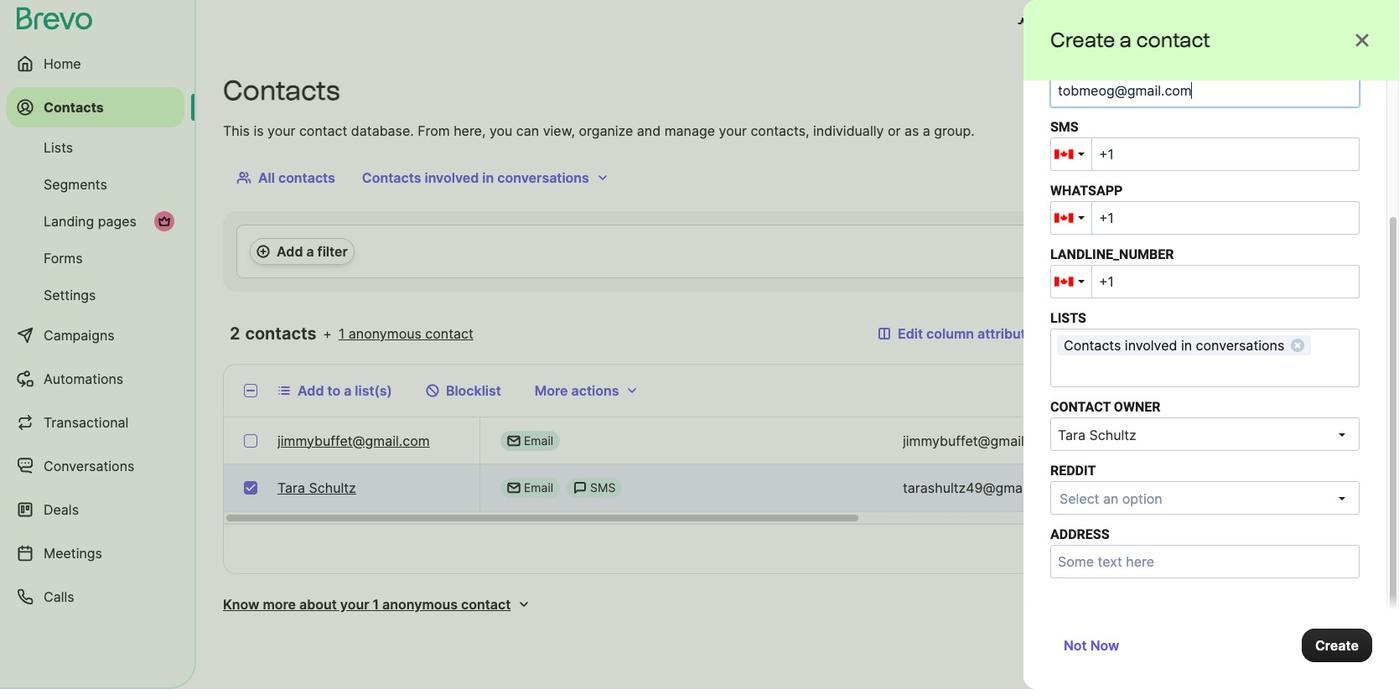 Task type: describe. For each thing, give the bounding box(es) containing it.
you
[[489, 122, 513, 139]]

a inside dialog
[[1120, 28, 1132, 52]]

conversations inside button
[[497, 169, 589, 186]]

usage and plan button
[[1004, 7, 1151, 40]]

email for tara schultz
[[524, 480, 553, 495]]

email for jimmybuffet@gmail.com
[[524, 433, 553, 447]]

contact inside button
[[1309, 82, 1359, 99]]

conversations link
[[7, 446, 184, 486]]

2 horizontal spatial 2
[[1255, 541, 1264, 558]]

1 button
[[1310, 537, 1324, 561]]

add for add a filter
[[277, 243, 303, 260]]

2 contacts + 1 anonymous contact
[[230, 324, 473, 344]]

left___c25ys image for jimmybuffet@gmail.com
[[507, 434, 521, 447]]

landing pages link
[[7, 205, 184, 238]]

select an option
[[1060, 490, 1162, 507]]

100
[[1133, 541, 1156, 558]]

usage and plan
[[1038, 15, 1138, 32]]

+
[[323, 325, 332, 342]]

schultz down owner
[[1136, 432, 1183, 449]]

automations
[[44, 371, 123, 387]]

list(s)
[[355, 382, 392, 399]]

2 jimmybuffet@gmail.com from the left
[[903, 432, 1055, 449]]

Enter the email address field
[[1050, 74, 1360, 107]]

this is your contact database. from here, you can view, organize and manage your contacts, individually or as a group.
[[223, 122, 975, 139]]

edit column attributes button
[[864, 317, 1055, 350]]

jimmybuffet@gmail.com link
[[277, 430, 430, 451]]

rows per page
[[1026, 541, 1120, 558]]

left___rvooi image
[[158, 215, 171, 228]]

contact inside dialog
[[1136, 28, 1211, 52]]

automations link
[[7, 359, 184, 399]]

import contacts
[[1113, 82, 1217, 99]]

more
[[535, 382, 568, 399]]

here,
[[454, 122, 486, 139]]

filter
[[317, 243, 348, 260]]

and inside button
[[1082, 15, 1107, 32]]

1 inside 1 button
[[1314, 541, 1320, 558]]

contacts for all
[[278, 169, 335, 186]]

contact inside 2 contacts + 1 anonymous contact
[[425, 325, 473, 342]]

sms inside create a contact dialog
[[1050, 119, 1079, 135]]

individually
[[813, 122, 884, 139]]

edit column attributes
[[898, 325, 1041, 342]]

segments
[[44, 176, 107, 193]]

campaigns
[[44, 327, 115, 344]]

meetings link
[[7, 533, 184, 573]]

now
[[1090, 637, 1120, 654]]

database.
[[351, 122, 414, 139]]

tara schultz link
[[277, 478, 356, 498]]

know more about your 1 anonymous contact link
[[223, 594, 531, 615]]

create a contact dialog
[[1024, 0, 1399, 689]]

2 horizontal spatial your
[[719, 122, 747, 139]]

lists
[[1050, 310, 1086, 326]]

add a filter button
[[250, 238, 354, 265]]

calls
[[44, 589, 74, 605]]

all contacts
[[258, 169, 335, 186]]

1 contact selected
[[1234, 382, 1351, 399]]

tara up 1-2 of 2
[[1255, 480, 1283, 496]]

contacts link
[[7, 87, 184, 127]]

pages
[[98, 213, 137, 230]]

tara schultz inside create a contact dialog
[[1058, 427, 1137, 443]]

transactional link
[[7, 402, 184, 443]]

in inside create a contact dialog
[[1181, 337, 1192, 354]]

schultz inside create a contact dialog
[[1089, 427, 1137, 443]]

100 button
[[1127, 532, 1187, 566]]

contacts inside create a contact dialog
[[1064, 337, 1121, 354]]

to
[[327, 382, 341, 399]]

select
[[1060, 490, 1099, 507]]

1 inside 2 contacts + 1 anonymous contact
[[339, 325, 345, 342]]

left___c25ys image for tara schultz
[[507, 481, 521, 495]]

whatsapp
[[1050, 183, 1123, 199]]

about
[[299, 596, 337, 613]]

organize
[[579, 122, 633, 139]]

column
[[926, 325, 974, 342]]

Some text here field
[[1050, 545, 1360, 578]]

conversations inside create a contact dialog
[[1196, 337, 1285, 354]]

address
[[1050, 526, 1110, 542]]

0 horizontal spatial sms
[[590, 480, 616, 495]]

meetings
[[44, 545, 102, 562]]

contacts inside contacts 'link'
[[44, 99, 104, 116]]

calls link
[[7, 577, 184, 617]]

selected
[[1296, 382, 1351, 399]]

1 jimmybuffet@gmail.com from the left
[[277, 432, 430, 449]]

plan
[[1110, 15, 1138, 32]]

1 horizontal spatial 2
[[1227, 541, 1235, 558]]

contact
[[1050, 399, 1111, 415]]

tara down contact owner
[[1104, 432, 1132, 449]]

an
[[1103, 490, 1119, 507]]

all
[[258, 169, 275, 186]]

involved inside contacts involved in conversations button
[[425, 169, 479, 186]]

tara inside create a contact dialog
[[1058, 427, 1086, 443]]

view,
[[543, 122, 575, 139]]

1 anonymous contact link
[[339, 324, 473, 344]]

in inside button
[[482, 169, 494, 186]]

tara schultz down owner
[[1104, 432, 1183, 449]]

1 down search by name, email or phone number search box
[[1234, 382, 1241, 399]]

group.
[[934, 122, 975, 139]]

campaigns link
[[7, 315, 184, 355]]



Task type: vqa. For each thing, say whether or not it's contained in the screenshot.
Contacts inside the Create a contact dialog
yes



Task type: locate. For each thing, give the bounding box(es) containing it.
page
[[1088, 541, 1120, 558]]

contacts
[[1160, 82, 1217, 99], [278, 169, 335, 186], [245, 324, 316, 344]]

your right manage
[[719, 122, 747, 139]]

add to a list(s) button
[[264, 374, 406, 407]]

reddit
[[1050, 463, 1096, 479]]

import contacts button
[[1099, 74, 1231, 107]]

not now button
[[1050, 629, 1133, 662]]

1 horizontal spatial in
[[1181, 337, 1192, 354]]

landline_number
[[1050, 246, 1174, 262]]

1 horizontal spatial jimmybuffet@gmail.com
[[903, 432, 1055, 449]]

1 vertical spatial contacts
[[278, 169, 335, 186]]

contacts involved in conversations down here,
[[362, 169, 589, 186]]

None field
[[1092, 137, 1360, 171], [1092, 201, 1360, 235], [1092, 265, 1360, 298], [1055, 358, 1218, 383], [1092, 137, 1360, 171], [1092, 201, 1360, 235], [1092, 265, 1360, 298], [1055, 358, 1218, 383]]

schultz down contact owner
[[1089, 427, 1137, 443]]

1 horizontal spatial sms
[[1050, 119, 1079, 135]]

0 vertical spatial anonymous
[[349, 325, 422, 342]]

0 vertical spatial create
[[1050, 28, 1115, 52]]

1 vertical spatial in
[[1181, 337, 1192, 354]]

contacts left + at top
[[245, 324, 316, 344]]

1 horizontal spatial and
[[1082, 15, 1107, 32]]

contacts inside the import contacts button
[[1160, 82, 1217, 99]]

and left plan
[[1082, 15, 1107, 32]]

create
[[1050, 28, 1115, 52], [1251, 82, 1295, 99], [1315, 637, 1359, 654]]

2
[[230, 324, 241, 344], [1227, 541, 1235, 558], [1255, 541, 1264, 558]]

Search by name, email or phone number search field
[[1061, 317, 1372, 350]]

1 horizontal spatial create a contact
[[1251, 82, 1359, 99]]

manage
[[665, 122, 715, 139]]

your right the 'about' at left bottom
[[340, 596, 369, 613]]

1 inside 'know more about your 1 anonymous contact' link
[[373, 596, 379, 613]]

1-2 of 2
[[1214, 541, 1264, 558]]

1 horizontal spatial create
[[1251, 82, 1295, 99]]

contacts involved in conversations button
[[349, 161, 623, 194]]

0 vertical spatial contacts involved in conversations
[[362, 169, 589, 186]]

your
[[267, 122, 295, 139], [719, 122, 747, 139], [340, 596, 369, 613]]

conversations down the can
[[497, 169, 589, 186]]

0 horizontal spatial in
[[482, 169, 494, 186]]

2 vertical spatial contacts
[[245, 324, 316, 344]]

create a contact button
[[1238, 74, 1372, 107]]

blocklist
[[446, 382, 501, 399]]

jimmybuffet@gmail.com down the add to a list(s)
[[277, 432, 430, 449]]

create inside create a contact button
[[1251, 82, 1295, 99]]

1 vertical spatial left___c25ys image
[[507, 481, 521, 495]]

from
[[418, 122, 450, 139]]

0 vertical spatial involved
[[425, 169, 479, 186]]

tara schultz down contact owner
[[1058, 427, 1137, 443]]

1 right of
[[1314, 541, 1320, 558]]

add a filter
[[277, 243, 348, 260]]

1 vertical spatial sms
[[590, 480, 616, 495]]

conversations
[[44, 458, 134, 475]]

as
[[904, 122, 919, 139]]

contact owner
[[1050, 399, 1161, 415]]

contacts
[[223, 75, 340, 106], [44, 99, 104, 116], [362, 169, 421, 186], [1064, 337, 1121, 354]]

0 horizontal spatial create
[[1050, 28, 1115, 52]]

left___c25ys image down "blocklist" button
[[507, 434, 521, 447]]

0 horizontal spatial 2
[[230, 324, 241, 344]]

landing pages
[[44, 213, 137, 230]]

0 horizontal spatial contacts involved in conversations
[[362, 169, 589, 186]]

email left left___c25ys image
[[524, 480, 553, 495]]

of
[[1239, 541, 1252, 558]]

option
[[1122, 490, 1162, 507]]

know
[[223, 596, 259, 613]]

more
[[263, 596, 296, 613]]

deals link
[[7, 490, 184, 530]]

can
[[516, 122, 539, 139]]

contacts right all
[[278, 169, 335, 186]]

1 right + at top
[[339, 325, 345, 342]]

1 vertical spatial email
[[524, 480, 553, 495]]

0 horizontal spatial involved
[[425, 169, 479, 186]]

sms
[[1050, 119, 1079, 135], [590, 480, 616, 495]]

1 vertical spatial create a contact
[[1251, 82, 1359, 99]]

1
[[339, 325, 345, 342], [1234, 382, 1241, 399], [1314, 541, 1320, 558], [373, 596, 379, 613]]

home link
[[7, 44, 184, 84]]

1 right the 'about' at left bottom
[[373, 596, 379, 613]]

left___c25ys image left left___c25ys image
[[507, 481, 521, 495]]

not now
[[1064, 637, 1120, 654]]

contacts down lists
[[1064, 337, 1121, 354]]

2 left___c25ys image from the top
[[507, 481, 521, 495]]

2 vertical spatial create
[[1315, 637, 1359, 654]]

conversations up 1 contact selected
[[1196, 337, 1285, 354]]

contacts up lists
[[44, 99, 104, 116]]

create a contact inside create a contact dialog
[[1050, 28, 1211, 52]]

contacts involved in conversations inside contacts involved in conversations button
[[362, 169, 589, 186]]

0 vertical spatial conversations
[[497, 169, 589, 186]]

create button
[[1302, 629, 1372, 662]]

import
[[1113, 82, 1157, 99]]

attributes
[[978, 325, 1041, 342]]

tara down contact
[[1058, 427, 1086, 443]]

lists link
[[7, 131, 184, 164]]

1 horizontal spatial contacts involved in conversations
[[1064, 337, 1285, 354]]

jimmybuffet@gmail.com up tarashultz49@gmail.com
[[903, 432, 1055, 449]]

1 vertical spatial and
[[637, 122, 661, 139]]

create a contact inside create a contact button
[[1251, 82, 1359, 99]]

0 vertical spatial email
[[524, 433, 553, 447]]

contacts for 2
[[245, 324, 316, 344]]

your right is
[[267, 122, 295, 139]]

all contacts button
[[223, 161, 349, 194]]

involved
[[425, 169, 479, 186], [1125, 337, 1177, 354]]

schultz
[[1089, 427, 1137, 443], [1136, 432, 1183, 449], [309, 480, 356, 496]]

1 vertical spatial involved
[[1125, 337, 1177, 354]]

sms up whatsapp
[[1050, 119, 1079, 135]]

usage
[[1038, 15, 1079, 32]]

owner
[[1114, 399, 1161, 415]]

create a contact
[[1050, 28, 1211, 52], [1251, 82, 1359, 99]]

contacts involved in conversations up owner
[[1064, 337, 1285, 354]]

contacts inside contacts involved in conversations button
[[362, 169, 421, 186]]

left___c25ys image
[[574, 481, 587, 495]]

2 horizontal spatial create
[[1315, 637, 1359, 654]]

1 vertical spatial contacts involved in conversations
[[1064, 337, 1285, 354]]

1 horizontal spatial conversations
[[1196, 337, 1285, 354]]

involved up owner
[[1125, 337, 1177, 354]]

anonymous inside 2 contacts + 1 anonymous contact
[[349, 325, 422, 342]]

1-
[[1214, 541, 1227, 558]]

contacts right import
[[1160, 82, 1217, 99]]

or
[[888, 122, 901, 139]]

and left manage
[[637, 122, 661, 139]]

1 horizontal spatial your
[[340, 596, 369, 613]]

0 horizontal spatial and
[[637, 122, 661, 139]]

0 vertical spatial in
[[482, 169, 494, 186]]

0 vertical spatial add
[[277, 243, 303, 260]]

1 vertical spatial conversations
[[1196, 337, 1285, 354]]

tara down jimmybuffet@gmail.com link
[[277, 480, 305, 496]]

sms right left___c25ys image
[[590, 480, 616, 495]]

is
[[253, 122, 264, 139]]

0 vertical spatial and
[[1082, 15, 1107, 32]]

left___c25ys image
[[507, 434, 521, 447], [507, 481, 521, 495]]

0 horizontal spatial conversations
[[497, 169, 589, 186]]

schultz down jimmybuffet@gmail.com link
[[309, 480, 356, 496]]

0 horizontal spatial jimmybuffet@gmail.com
[[277, 432, 430, 449]]

this
[[223, 122, 250, 139]]

lists
[[44, 139, 73, 156]]

0 horizontal spatial create a contact
[[1050, 28, 1211, 52]]

contacts down database.
[[362, 169, 421, 186]]

settings
[[44, 287, 96, 303]]

add to a list(s)
[[298, 382, 392, 399]]

contacts,
[[751, 122, 809, 139]]

jimmybuffet@gmail.com
[[277, 432, 430, 449], [903, 432, 1055, 449]]

1 vertical spatial add
[[298, 382, 324, 399]]

know more about your 1 anonymous contact
[[223, 596, 511, 613]]

contacts for import
[[1160, 82, 1217, 99]]

0 vertical spatial left___c25ys image
[[507, 434, 521, 447]]

segments link
[[7, 168, 184, 201]]

involved inside create a contact dialog
[[1125, 337, 1177, 354]]

involved down here,
[[425, 169, 479, 186]]

1 email from the top
[[524, 433, 553, 447]]

home
[[44, 55, 81, 72]]

transactional
[[44, 414, 129, 431]]

landing
[[44, 213, 94, 230]]

create inside create button
[[1315, 637, 1359, 654]]

per
[[1064, 541, 1085, 558]]

forms link
[[7, 241, 184, 275]]

contacts involved in conversations inside create a contact dialog
[[1064, 337, 1285, 354]]

0 vertical spatial contacts
[[1160, 82, 1217, 99]]

forms
[[44, 250, 83, 267]]

actions
[[571, 382, 619, 399]]

0 vertical spatial create a contact
[[1050, 28, 1211, 52]]

add for add to a list(s)
[[298, 382, 324, 399]]

contacts involved in conversations
[[362, 169, 589, 186], [1064, 337, 1285, 354]]

1 vertical spatial create
[[1251, 82, 1295, 99]]

edit
[[898, 325, 923, 342]]

deals
[[44, 501, 79, 518]]

2 email from the top
[[524, 480, 553, 495]]

a
[[1120, 28, 1132, 52], [1298, 82, 1306, 99], [923, 122, 930, 139], [306, 243, 314, 260], [344, 382, 352, 399]]

contacts up is
[[223, 75, 340, 106]]

0 horizontal spatial your
[[267, 122, 295, 139]]

tara schultz down jimmybuffet@gmail.com link
[[277, 480, 356, 496]]

add left filter at the left of page
[[277, 243, 303, 260]]

more actions
[[535, 382, 619, 399]]

contacts inside all contacts button
[[278, 169, 335, 186]]

and
[[1082, 15, 1107, 32], [637, 122, 661, 139]]

email
[[524, 433, 553, 447], [524, 480, 553, 495]]

email down more
[[524, 433, 553, 447]]

1 vertical spatial anonymous
[[382, 596, 458, 613]]

add left to
[[298, 382, 324, 399]]

1 horizontal spatial involved
[[1125, 337, 1177, 354]]

0 vertical spatial sms
[[1050, 119, 1079, 135]]

1 left___c25ys image from the top
[[507, 434, 521, 447]]



